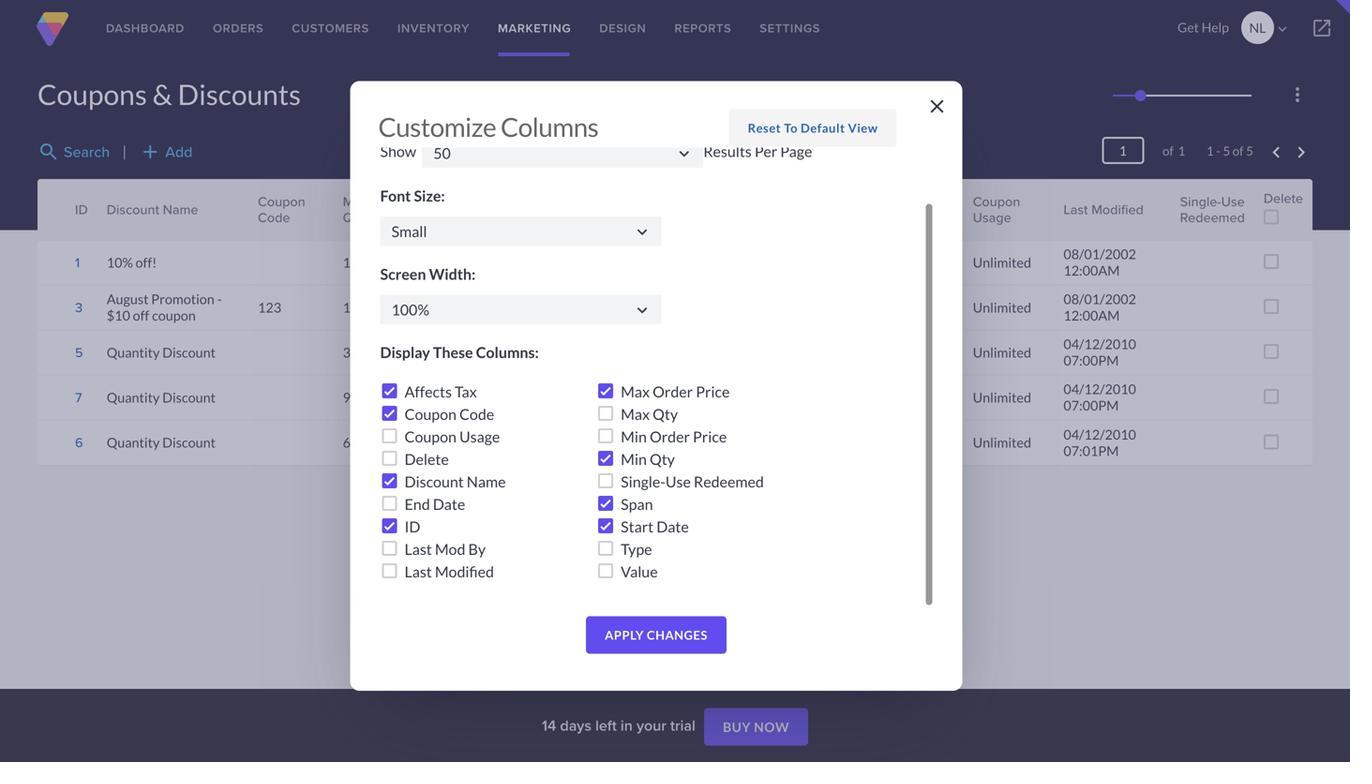 Task type: describe. For each thing, give the bounding box(es) containing it.
default
[[801, 121, 845, 136]]

quantity discount for 7
[[107, 390, 216, 405]]

unlimited for 7
[[973, 390, 1032, 405]]

$10
[[107, 308, 130, 324]]






coupon usage element
[[964, 179, 1054, 240]]

04/12/2010 for 5
[[1064, 336, 1136, 352]]

1 horizontal spatial use
[[1222, 192, 1245, 211]]

customize
[[378, 111, 496, 143]]

keyboard_arrow_right
[[1290, 141, 1313, 164]]

unlimited for 1
[[973, 254, 1032, 270]]


[[1311, 17, 1334, 39]]

discount name link
[[107, 200, 198, 219]]

to
[[784, 121, 798, 136]]

coupon
[[152, 308, 196, 324]]

add
[[139, 141, 161, 163]]

screen
[[380, 265, 426, 283]]

0 horizontal spatial coupon usage
[[405, 427, 500, 446]]

1 horizontal spatial max qty
[[621, 405, 678, 423]]

august promotion - $10 off coupon
[[107, 291, 222, 324]]

results
[[704, 142, 752, 160]]

07:00pm for 7
[[1064, 398, 1119, 414]]

id link
[[75, 200, 88, 219]]

date inside "link"
[[626, 208, 654, 228]]

0 vertical spatial min order price
[[456, 192, 516, 228]]

price inside "max order price"
[[540, 208, 570, 228]]

search
[[64, 141, 110, 163]]

3 link
[[75, 298, 83, 317]]

page
[[780, 142, 812, 160]]


[[1274, 21, 1291, 37]]

1 vertical spatial min order price
[[621, 427, 727, 446]]

apply changes
[[605, 628, 708, 643]]

|
[[122, 142, 127, 160]]

1 right 123
[[343, 299, 351, 315]]

quantity discount for 5
[[107, 344, 216, 360]]

quantity for 6
[[107, 435, 160, 451]]

1 vertical spatial max order price
[[621, 382, 730, 401]]

11
[[398, 390, 414, 405]]

1 of from the left
[[1163, 143, 1174, 158]]

start inside start date
[[626, 192, 653, 211]]

0 vertical spatial coupon usage
[[973, 192, 1021, 228]]

08/01/2002 12:00am for 1
[[1064, 246, 1136, 279]]

 link
[[1294, 0, 1350, 56]]

reset to default view
[[748, 121, 878, 136]]

discounts
[[178, 77, 301, 111]]

1 horizontal spatial delete
[[1264, 188, 1303, 208]]

0 vertical spatial start date
[[626, 192, 654, 228]]

customers
[[292, 19, 369, 37]]

0 vertical spatial 
[[674, 144, 694, 163]]

screen width:
[[380, 265, 476, 283]]

1 vertical spatial redeemed
[[694, 472, 764, 491]]

07:01pm
[[1064, 443, 1119, 459]]

mode_editedit









coupon code element
[[249, 179, 333, 240]]

last modified link
[[1064, 200, 1144, 219]]

0 horizontal spatial single-
[[621, 472, 666, 491]]

quantity discount for 6
[[107, 435, 216, 451]]

orders
[[213, 19, 264, 37]]

reports
[[675, 19, 732, 37]]

08/01/2002 for 3
[[1064, 291, 1136, 307]]

mode_editedit









max order price element
[[530, 179, 616, 240]]

1 vertical spatial usage
[[459, 427, 500, 446]]

1 horizontal spatial 6
[[343, 435, 351, 451]]

affects tax
[[405, 382, 477, 401]]

value
[[621, 562, 658, 581]]

usage inside coupon usage link
[[973, 208, 1012, 228]]

results per page
[[704, 142, 812, 160]]

0 vertical spatial -
[[1216, 143, 1221, 158]]

1 vertical spatial last
[[405, 540, 432, 558]]

coupons & discounts
[[38, 77, 301, 111]]

1 - 5 of 5
[[1207, 143, 1254, 158]]

14
[[542, 715, 556, 737]]

12:00am for 3
[[1064, 308, 1120, 324]]

0 vertical spatial redeemed
[[1180, 208, 1245, 228]]

&
[[153, 77, 172, 111]]

qty inside min qty
[[343, 208, 364, 228]]

end
[[405, 495, 430, 513]]

0 horizontal spatial single-use redeemed
[[621, 472, 764, 491]]

04/12/2010 07:01pm
[[1064, 427, 1136, 459]]

min order price link
[[456, 192, 521, 228]]

0 horizontal spatial max order price
[[540, 192, 603, 228]]

5 link
[[75, 343, 83, 362]]

buy now link
[[704, 709, 808, 746]]

1 vertical spatial date
[[433, 495, 465, 513]]

04/12/2010 for 6
[[1064, 427, 1136, 443]]

y for 7
[[924, 390, 932, 405]]

keyboard_arrow_right link
[[1290, 141, 1313, 164]]

mode_editedit









span element
[[914, 179, 964, 240]]

these
[[433, 343, 473, 361]]

0 vertical spatial last
[[1064, 200, 1088, 219]]

keyboard_arrow_left
[[1265, 141, 1288, 164]]

dashboard link
[[92, 0, 199, 56]]

max qty link
[[398, 192, 437, 228]]

07:00pm for 5
[[1064, 353, 1119, 369]]

04/12/2010 07:00pm for 7
[[1064, 381, 1136, 414]]

8
[[398, 435, 406, 451]]

max inside max qty link
[[398, 192, 423, 211]]

1 horizontal spatial span
[[924, 200, 954, 219]]

min inside "min order price"
[[456, 192, 477, 211]]

0 horizontal spatial use
[[666, 472, 691, 491]]

0 vertical spatial modified
[[1092, 200, 1144, 219]]

1 horizontal spatial coupon code
[[405, 405, 494, 423]]

view
[[848, 121, 878, 136]]

settings
[[760, 19, 821, 37]]

1 horizontal spatial id
[[405, 517, 421, 536]]

2 vertical spatial date
[[657, 517, 689, 536]]

close
[[926, 95, 949, 118]]

end date
[[405, 495, 465, 513]]

unlimited for 6
[[973, 435, 1032, 451]]

1 vertical spatial delete
[[405, 450, 449, 468]]

discount for 7
[[162, 390, 216, 405]]

0 vertical spatial single-use redeemed
[[1180, 192, 1245, 228]]

1 horizontal spatial min qty
[[621, 450, 675, 468]]

6 link
[[75, 433, 83, 453]]

9
[[343, 390, 351, 405]]

y for 6
[[924, 435, 932, 451]]

customize columns
[[378, 111, 599, 143]]

display
[[380, 343, 430, 361]]

2 vertical spatial last
[[405, 562, 432, 581]]

discount for 6
[[162, 435, 216, 451]]






id element
[[38, 179, 97, 240]]

price inside "min order price"
[[456, 208, 486, 228]]

max order price link
[[540, 192, 607, 228]]

qty inside max qty
[[398, 208, 420, 228]]

off!
[[136, 254, 157, 270]]

single-useredeemed element
[[1171, 179, 1255, 240]]

0 horizontal spatial 3
[[75, 298, 83, 317]]

coupon code link
[[258, 192, 324, 228]]

inventory
[[397, 19, 470, 37]]

0 vertical spatial name
[[163, 200, 198, 219]]

apply
[[605, 628, 644, 643]]

10% off!
[[107, 254, 157, 270]]

7 link
[[75, 388, 82, 407]]

1 right of 1
[[1207, 143, 1214, 158]]

1 left 10%
[[75, 253, 80, 272]]

coupons
[[38, 77, 147, 111]]

show
[[380, 142, 422, 160]]

per
[[755, 142, 778, 160]]



Task type: vqa. For each thing, say whether or not it's contained in the screenshot.
Customize
yes



Task type: locate. For each thing, give the bounding box(es) containing it.
reset to default view link
[[729, 109, 897, 147]]

1 horizontal spatial last modified
[[1064, 200, 1144, 219]]

mod
[[435, 540, 466, 558]]

3 left $10
[[75, 298, 83, 317]]

08/01/2002 12:00am
[[1064, 246, 1136, 279], [1064, 291, 1136, 324]]

1 vertical spatial start
[[621, 517, 654, 536]]

y for 5
[[924, 344, 932, 360]]

1 down mode_editedit









min qty element
[[343, 254, 351, 270]]

width:
[[429, 265, 476, 283]]

0 horizontal spatial usage
[[459, 427, 500, 446]]

use
[[1222, 192, 1245, 211], [666, 472, 691, 491]]

2 08/01/2002 12:00am from the top
[[1064, 291, 1136, 324]]

changes
[[647, 628, 708, 643]]

5 unlimited from the top
[[973, 435, 1032, 451]]

max
[[398, 192, 423, 211], [540, 192, 565, 211], [621, 382, 650, 401], [621, 405, 650, 423]]

3 y from the top
[[924, 435, 932, 451]]

span link
[[924, 200, 954, 219]]

single- up type
[[621, 472, 666, 491]]

1 horizontal spatial of
[[1233, 143, 1244, 158]]

0 vertical spatial max qty
[[398, 192, 423, 228]]

0 vertical spatial delete
[[1264, 188, 1303, 208]]

add add
[[139, 141, 193, 163]]

quantity discount right 7 link
[[107, 390, 216, 405]]

04/12/2010 for 7
[[1064, 381, 1136, 397]]

single-
[[1180, 192, 1222, 211], [621, 472, 666, 491]]

last mod by
[[405, 540, 486, 558]]

affects
[[405, 382, 452, 401]]

discount name up end date
[[405, 472, 506, 491]]

single-use redeemed
[[1180, 192, 1245, 228], [621, 472, 764, 491]]

0 vertical spatial discount name
[[107, 200, 198, 219]]

mode_editedit









min qty element
[[333, 179, 389, 240]]

of left 1 - 5 of 5
[[1163, 143, 1174, 158]]

get help
[[1178, 19, 1229, 35]]

max inside "max order price"
[[540, 192, 565, 211]]

keyboard_arrow_left keyboard_arrow_right
[[1265, 141, 1313, 164]]

0 vertical spatial 12:00am
[[1064, 263, 1120, 279]]

1 link
[[75, 253, 80, 272]]

delete down keyboard_arrow_left keyboard_arrow_right
[[1264, 188, 1303, 208]]

coupon usage link
[[973, 192, 1045, 228]]

0 vertical spatial 07:00pm
[[1064, 353, 1119, 369]]

1 vertical spatial single-use redeemed
[[621, 472, 764, 491]]

quantity for 5
[[107, 344, 160, 360]]

dashboard
[[106, 19, 185, 37]]

0 vertical spatial coupon code
[[258, 192, 305, 228]]

name down add
[[163, 200, 198, 219]]

quantity for 7
[[107, 390, 160, 405]]

discount name up off!
[[107, 200, 198, 219]]

1 vertical spatial use
[[666, 472, 691, 491]]

3 unlimited from the top
[[973, 344, 1032, 360]]

add
[[165, 141, 193, 163]]

6 down 7
[[75, 433, 83, 453]]


[[674, 144, 694, 163], [633, 222, 652, 242], [633, 300, 652, 320]]

2 quantity discount from the top
[[107, 390, 216, 405]]

1 vertical spatial span
[[621, 495, 653, 513]]

1 horizontal spatial single-
[[1180, 192, 1222, 211]]

marketing
[[498, 19, 571, 37]]

quantity discount down coupon at the top left
[[107, 344, 216, 360]]

1 horizontal spatial max order price
[[621, 382, 730, 401]]

1 12:00am from the top
[[1064, 263, 1120, 279]]

qty
[[343, 208, 364, 228], [398, 208, 420, 228], [653, 405, 678, 423], [650, 450, 675, 468]]

start date link
[[626, 192, 670, 228]]

succeed online with volusion's shopping cart software image
[[34, 12, 71, 46]]

1 vertical spatial 
[[633, 222, 652, 242]]

coupon code
[[258, 192, 305, 228], [405, 405, 494, 423]]

buy
[[723, 719, 751, 735]]

min qty left font
[[343, 192, 365, 228]]

07:00pm
[[1064, 353, 1119, 369], [1064, 398, 1119, 414]]

None text field
[[422, 138, 704, 168], [380, 295, 662, 324], [422, 138, 704, 168], [380, 295, 662, 324]]

coupon
[[258, 192, 305, 211], [973, 192, 1021, 211], [405, 405, 457, 423], [405, 427, 457, 446]]

12:00am
[[1064, 263, 1120, 279], [1064, 308, 1120, 324]]

single- down 1 - 5 of 5
[[1180, 192, 1222, 211]]

search search
[[38, 141, 110, 163]]

y
[[924, 344, 932, 360], [924, 390, 932, 405], [924, 435, 932, 451]]

start up type
[[621, 517, 654, 536]]

0 vertical spatial last modified
[[1064, 200, 1144, 219]]

04/12/2010
[[1064, 336, 1136, 352], [1064, 381, 1136, 397], [1064, 427, 1136, 443]]

2 07:00pm from the top
[[1064, 398, 1119, 414]]

1 horizontal spatial date
[[626, 208, 654, 228]]

12:00am for 1
[[1064, 263, 1120, 279]]

0 vertical spatial quantity discount
[[107, 344, 216, 360]]

04/12/2010 07:00pm for 5
[[1064, 336, 1136, 369]]

2 of from the left
[[1233, 143, 1244, 158]]

6 down 9 in the left of the page
[[343, 435, 351, 451]]

2 08/01/2002 from the top
[[1064, 291, 1136, 307]]

1 04/12/2010 from the top
[[1064, 336, 1136, 352]]

0 vertical spatial single-
[[1180, 192, 1222, 211]]

1 horizontal spatial redeemed
[[1180, 208, 1245, 228]]

discount name
[[107, 200, 198, 219], [405, 472, 506, 491]]

font
[[380, 186, 411, 205]]

- inside august promotion - $10 off coupon
[[217, 291, 222, 307]]

date right mode_editedit









max order price element
[[626, 208, 654, 228]]

1 08/01/2002 12:00am from the top
[[1064, 246, 1136, 279]]

1 vertical spatial quantity
[[107, 390, 160, 405]]

0 vertical spatial code
[[258, 208, 290, 228]]

august
[[107, 291, 149, 307]]

0 horizontal spatial modified
[[435, 562, 494, 581]]

discount
[[107, 200, 159, 219], [162, 344, 216, 360], [162, 390, 216, 405], [162, 435, 216, 451], [405, 472, 464, 491]]

1 y from the top
[[924, 344, 932, 360]]

2 vertical spatial 04/12/2010
[[1064, 427, 1136, 443]]

coupon code left min qty link
[[258, 192, 305, 228]]

display these columns:
[[380, 343, 539, 361]]

2 quantity from the top
[[107, 390, 160, 405]]

last
[[1064, 200, 1088, 219], [405, 540, 432, 558], [405, 562, 432, 581]]

0 horizontal spatial name
[[163, 200, 198, 219]]

0 vertical spatial date
[[626, 208, 654, 228]]

None text field
[[380, 216, 662, 246]]

2 y from the top
[[924, 390, 932, 405]]

1 vertical spatial 08/01/2002
[[1064, 291, 1136, 307]]

name up by
[[467, 472, 506, 491]]

3 04/12/2010 from the top
[[1064, 427, 1136, 443]]

1 horizontal spatial min order price
[[621, 427, 727, 446]]

mode_editedit









max qty element
[[389, 179, 446, 240]]

quantity discount right 6 link
[[107, 435, 216, 451]]

2 12:00am from the top
[[1064, 308, 1120, 324]]

- right of 1
[[1216, 143, 1221, 158]]

coupon usage down affects tax
[[405, 427, 500, 446]]

quantity down off on the left of the page
[[107, 344, 160, 360]]

2 horizontal spatial date
[[657, 517, 689, 536]]

date right end
[[433, 495, 465, 513]]

0 vertical spatial span
[[924, 200, 954, 219]]

code inside coupon code
[[258, 208, 290, 228]]

1 vertical spatial modified
[[435, 562, 494, 581]]

3 quantity discount from the top
[[107, 435, 216, 451]]

0 vertical spatial start
[[626, 192, 653, 211]]

0 vertical spatial use
[[1222, 192, 1245, 211]]

10%
[[107, 254, 133, 270]]

0 vertical spatial 08/01/2002 12:00am
[[1064, 246, 1136, 279]]

span up type
[[621, 495, 653, 513]]

start date right max order price link
[[626, 192, 654, 228]]

0 horizontal spatial redeemed
[[694, 472, 764, 491]]

date
[[626, 208, 654, 228], [433, 495, 465, 513], [657, 517, 689, 536]]

id down end
[[405, 517, 421, 536]]

123
[[258, 299, 281, 315]]

usage right the mode_editedit









span element
[[973, 208, 1012, 228]]

1 horizontal spatial modified
[[1092, 200, 1144, 219]]

unlimited
[[973, 254, 1032, 270], [973, 299, 1032, 315], [973, 344, 1032, 360], [973, 390, 1032, 405], [973, 435, 1032, 451]]

last left mod
[[405, 540, 432, 558]]

design
[[599, 19, 646, 37]]

0 horizontal spatial id
[[75, 200, 88, 219]]

delete up end date
[[405, 450, 449, 468]]

1 horizontal spatial coupon usage
[[973, 192, 1021, 228]]

08/01/2002
[[1064, 246, 1136, 262], [1064, 291, 1136, 307]]

0 horizontal spatial date
[[433, 495, 465, 513]]

1 quantity discount from the top
[[107, 344, 216, 360]]

0 horizontal spatial of
[[1163, 143, 1174, 158]]

coupon usage right the mode_editedit









span element
[[973, 192, 1021, 228]]

1 07:00pm from the top
[[1064, 353, 1119, 369]]

1 horizontal spatial discount name
[[405, 472, 506, 491]]

modified
[[1092, 200, 1144, 219], [435, 562, 494, 581]]

nl 
[[1250, 20, 1291, 37]]

1 quantity from the top
[[107, 344, 160, 360]]

1 04/12/2010 07:00pm from the top
[[1064, 336, 1136, 369]]

mode_editedit









discount name element
[[97, 179, 249, 240]]

1 left 1 - 5 of 5
[[1178, 143, 1186, 158]]

promotion
[[151, 291, 215, 307]]

mode_editedit









min order price element
[[446, 179, 530, 240]]

4 unlimited from the top
[[973, 390, 1032, 405]]

id up 1 link
[[75, 200, 88, 219]]

delete element
[[1255, 179, 1313, 240]]

order inside "min order price"
[[481, 192, 516, 211]]

discount for 5
[[162, 344, 216, 360]]

1 unlimited from the top
[[973, 254, 1032, 270]]

size:
[[414, 186, 445, 205]]

0 vertical spatial 3
[[75, 298, 83, 317]]

help
[[1202, 19, 1229, 35]]

columns:
[[476, 343, 539, 361]]

0 horizontal spatial min order price
[[456, 192, 516, 228]]

single-use redeemed down 1 - 5 of 5
[[1180, 192, 1245, 228]]

coupon code down affects tax
[[405, 405, 494, 423]]

span left the 




coupon usage element
[[924, 200, 954, 219]]

single- inside "single-use redeemed"
[[1180, 192, 1222, 211]]

0 horizontal spatial code
[[258, 208, 290, 228]]

1 vertical spatial code
[[459, 405, 494, 423]]

1 horizontal spatial usage
[[973, 208, 1012, 228]]

tax
[[455, 382, 477, 401]]

off
[[133, 308, 149, 324]]

1 vertical spatial 3
[[343, 344, 351, 360]]

min qty up type
[[621, 450, 675, 468]]

0 horizontal spatial max qty
[[398, 192, 423, 228]]

usage
[[973, 208, 1012, 228], [459, 427, 500, 446]]

by
[[468, 540, 486, 558]]

usage down tax
[[459, 427, 500, 446]]

3 quantity from the top
[[107, 435, 160, 451]]

0 vertical spatial usage
[[973, 208, 1012, 228]]

1 vertical spatial id
[[405, 517, 421, 536]]

search
[[38, 141, 60, 163]]

- right promotion
[[217, 291, 222, 307]]

of left keyboard_arrow_left
[[1233, 143, 1244, 158]]

1 vertical spatial last modified
[[405, 562, 494, 581]]

buy now
[[723, 719, 790, 735]]

2 04/12/2010 from the top
[[1064, 381, 1136, 397]]

0 vertical spatial max order price
[[540, 192, 603, 228]]

0 horizontal spatial 6
[[75, 433, 83, 453]]

font size:
[[380, 186, 445, 205]]






last modified element
[[1054, 179, 1171, 240]]

1 horizontal spatial -
[[1216, 143, 1221, 158]]

0 horizontal spatial discount name
[[107, 200, 198, 219]]

last down 'last mod by'
[[405, 562, 432, 581]]

0 vertical spatial quantity
[[107, 344, 160, 360]]

0 horizontal spatial last modified
[[405, 562, 494, 581]]

mode_editedit









start date element
[[616, 179, 680, 240]]

7
[[75, 388, 82, 407]]

08/01/2002 12:00am for 3
[[1064, 291, 1136, 324]]

1 vertical spatial min qty
[[621, 450, 675, 468]]

last modified
[[1064, 200, 1144, 219], [405, 562, 494, 581]]

max order price
[[540, 192, 603, 228], [621, 382, 730, 401]]

type
[[621, 540, 652, 558]]

2 vertical spatial y
[[924, 435, 932, 451]]

08/01/2002 for 1
[[1064, 246, 1136, 262]]

1 vertical spatial start date
[[621, 517, 689, 536]]

2 vertical spatial 
[[633, 300, 652, 320]]

quantity right 7 link
[[107, 390, 160, 405]]

last right the 




coupon usage element
[[1064, 200, 1088, 219]]

apply changes link
[[586, 617, 727, 654]]

start date up type
[[621, 517, 689, 536]]

1 08/01/2002 from the top
[[1064, 246, 1136, 262]]

unlimited for 3
[[973, 299, 1032, 315]]

1 horizontal spatial single-use redeemed
[[1180, 192, 1245, 228]]

0 horizontal spatial delete
[[405, 450, 449, 468]]

quantity right 6 link
[[107, 435, 160, 451]]

1 vertical spatial coupon usage
[[405, 427, 500, 446]]

1 vertical spatial name
[[467, 472, 506, 491]]

1 horizontal spatial 3
[[343, 344, 351, 360]]

1 vertical spatial max qty
[[621, 405, 678, 423]]

reset
[[748, 121, 781, 136]]

0 vertical spatial 04/12/2010 07:00pm
[[1064, 336, 1136, 369]]

columns
[[501, 111, 599, 143]]

order inside "max order price"
[[568, 192, 603, 211]]

1 horizontal spatial code
[[459, 405, 494, 423]]

04/12/2010 07:00pm
[[1064, 336, 1136, 369], [1064, 381, 1136, 414]]

single-use redeemed up type
[[621, 472, 764, 491]]

code down tax
[[459, 405, 494, 423]]

date up the value
[[657, 517, 689, 536]]

get
[[1178, 19, 1199, 35]]

code left mode_editedit









min qty element
[[258, 208, 290, 228]]

0 vertical spatial min qty
[[343, 192, 365, 228]]

start right max order price link
[[626, 192, 653, 211]]

1 vertical spatial 04/12/2010
[[1064, 381, 1136, 397]]

2 unlimited from the top
[[973, 299, 1032, 315]]

1 vertical spatial 12:00am
[[1064, 308, 1120, 324]]

1 horizontal spatial name
[[467, 472, 506, 491]]

now
[[754, 719, 790, 735]]

min qty link
[[343, 192, 380, 228]]

2 04/12/2010 07:00pm from the top
[[1064, 381, 1136, 414]]

min
[[343, 192, 365, 211], [456, 192, 477, 211], [621, 427, 647, 446], [621, 450, 647, 468]]

redeemed
[[1180, 208, 1245, 228], [694, 472, 764, 491]]

0 vertical spatial id
[[75, 200, 88, 219]]

unlimited for 5
[[973, 344, 1032, 360]]

3 up 9 in the left of the page
[[343, 344, 351, 360]]

2 vertical spatial quantity
[[107, 435, 160, 451]]

1 vertical spatial single-
[[621, 472, 666, 491]]

1 vertical spatial discount name
[[405, 472, 506, 491]]

coupon usage
[[973, 192, 1021, 228], [405, 427, 500, 446]]



